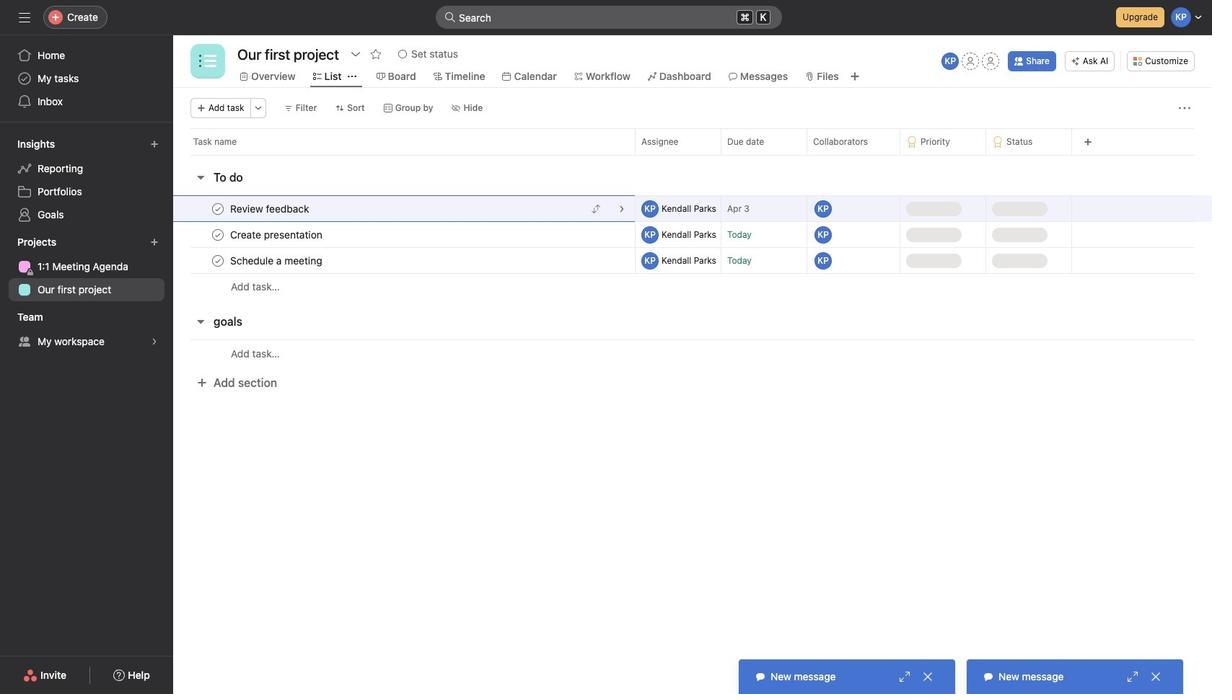 Task type: vqa. For each thing, say whether or not it's contained in the screenshot.
page layout image
no



Task type: locate. For each thing, give the bounding box(es) containing it.
0 vertical spatial add collaborators image
[[878, 203, 890, 215]]

1 vertical spatial mark complete image
[[209, 226, 227, 244]]

3 mark complete checkbox from the top
[[209, 252, 227, 269]]

close image
[[922, 672, 934, 683], [1150, 672, 1162, 683]]

mark complete checkbox for review feedback cell
[[209, 200, 227, 218]]

prominent image
[[444, 12, 456, 23]]

hide sidebar image
[[19, 12, 30, 23]]

0 vertical spatial task name text field
[[227, 228, 327, 242]]

1 vertical spatial add collaborators image
[[878, 229, 890, 241]]

task name text field inside "schedule a meeting" 'cell'
[[227, 254, 327, 268]]

0 vertical spatial mark complete checkbox
[[209, 200, 227, 218]]

2 expand new message image from the left
[[1127, 672, 1139, 683]]

mark complete checkbox inside create presentation cell
[[209, 226, 227, 244]]

mark complete image inside "schedule a meeting" 'cell'
[[209, 252, 227, 269]]

mark complete image inside create presentation cell
[[209, 226, 227, 244]]

new insights image
[[150, 140, 159, 149]]

see details, my workspace image
[[150, 338, 159, 346]]

mark complete checkbox inside "schedule a meeting" 'cell'
[[209, 252, 227, 269]]

0 vertical spatial mark complete image
[[209, 200, 227, 218]]

None field
[[436, 6, 782, 29]]

show options image
[[350, 48, 361, 60]]

2 mark complete checkbox from the top
[[209, 226, 227, 244]]

2 task name text field from the top
[[227, 254, 327, 268]]

expand new message image for 1st close image from right
[[1127, 672, 1139, 683]]

create presentation cell
[[173, 222, 635, 248]]

header to do tree grid
[[173, 194, 1212, 300]]

1 close image from the left
[[922, 672, 934, 683]]

1 horizontal spatial expand new message image
[[1127, 672, 1139, 683]]

expand new message image
[[899, 672, 911, 683], [1127, 672, 1139, 683]]

3 mark complete image from the top
[[209, 252, 227, 269]]

1 add collaborators image from the top
[[878, 203, 890, 215]]

task name text field for mark complete checkbox in the create presentation cell
[[227, 228, 327, 242]]

row
[[173, 128, 1212, 155], [190, 154, 1195, 156], [173, 194, 1212, 223], [173, 220, 1212, 249], [173, 246, 1212, 275], [173, 273, 1212, 300], [173, 340, 1212, 367]]

0 horizontal spatial close image
[[922, 672, 934, 683]]

teams element
[[0, 304, 173, 356]]

1 mark complete image from the top
[[209, 200, 227, 218]]

Task name text field
[[227, 228, 327, 242], [227, 254, 327, 268]]

schedule a meeting cell
[[173, 247, 635, 274]]

collapse task list for this group image
[[195, 172, 206, 183]]

expand new message image for 1st close image
[[899, 672, 911, 683]]

add collaborators image
[[878, 203, 890, 215], [878, 229, 890, 241]]

manage project members image
[[942, 53, 959, 70]]

1 horizontal spatial close image
[[1150, 672, 1162, 683]]

Mark complete checkbox
[[209, 200, 227, 218], [209, 226, 227, 244], [209, 252, 227, 269]]

2 vertical spatial mark complete checkbox
[[209, 252, 227, 269]]

mark complete image for task name text field within create presentation cell
[[209, 226, 227, 244]]

2 add collaborators image from the top
[[878, 229, 890, 241]]

1 mark complete checkbox from the top
[[209, 200, 227, 218]]

Search tasks, projects, and more text field
[[436, 6, 782, 29]]

2 mark complete image from the top
[[209, 226, 227, 244]]

task name text field for mark complete checkbox in "schedule a meeting" 'cell'
[[227, 254, 327, 268]]

task name text field inside create presentation cell
[[227, 228, 327, 242]]

2 vertical spatial mark complete image
[[209, 252, 227, 269]]

1 task name text field from the top
[[227, 228, 327, 242]]

new project or portfolio image
[[150, 238, 159, 247]]

1 vertical spatial mark complete checkbox
[[209, 226, 227, 244]]

more actions image
[[1179, 102, 1191, 114], [254, 104, 262, 113]]

0 horizontal spatial expand new message image
[[899, 672, 911, 683]]

mark complete checkbox inside review feedback cell
[[209, 200, 227, 218]]

mark complete checkbox for create presentation cell
[[209, 226, 227, 244]]

1 vertical spatial task name text field
[[227, 254, 327, 268]]

1 expand new message image from the left
[[899, 672, 911, 683]]

mark complete image
[[209, 200, 227, 218], [209, 226, 227, 244], [209, 252, 227, 269]]

None text field
[[234, 41, 343, 67]]



Task type: describe. For each thing, give the bounding box(es) containing it.
tab actions image
[[347, 72, 356, 81]]

add field image
[[1084, 138, 1092, 146]]

add tab image
[[849, 71, 861, 82]]

Task name text field
[[227, 202, 313, 216]]

add collaborators image for review feedback cell
[[878, 203, 890, 215]]

mark complete checkbox for "schedule a meeting" 'cell'
[[209, 252, 227, 269]]

add collaborators image for create presentation cell
[[878, 229, 890, 241]]

move tasks between sections image
[[592, 205, 600, 213]]

mark complete image for task name text field within the "schedule a meeting" 'cell'
[[209, 252, 227, 269]]

collapse task list for this group image
[[195, 316, 206, 328]]

review feedback cell
[[173, 196, 635, 222]]

insights element
[[0, 131, 173, 229]]

0 horizontal spatial more actions image
[[254, 104, 262, 113]]

projects element
[[0, 229, 173, 304]]

add to starred image
[[370, 48, 382, 60]]

1 horizontal spatial more actions image
[[1179, 102, 1191, 114]]

mark complete image for task name text box
[[209, 200, 227, 218]]

global element
[[0, 35, 173, 122]]

details image
[[618, 205, 626, 213]]

list image
[[199, 53, 216, 70]]

2 close image from the left
[[1150, 672, 1162, 683]]



